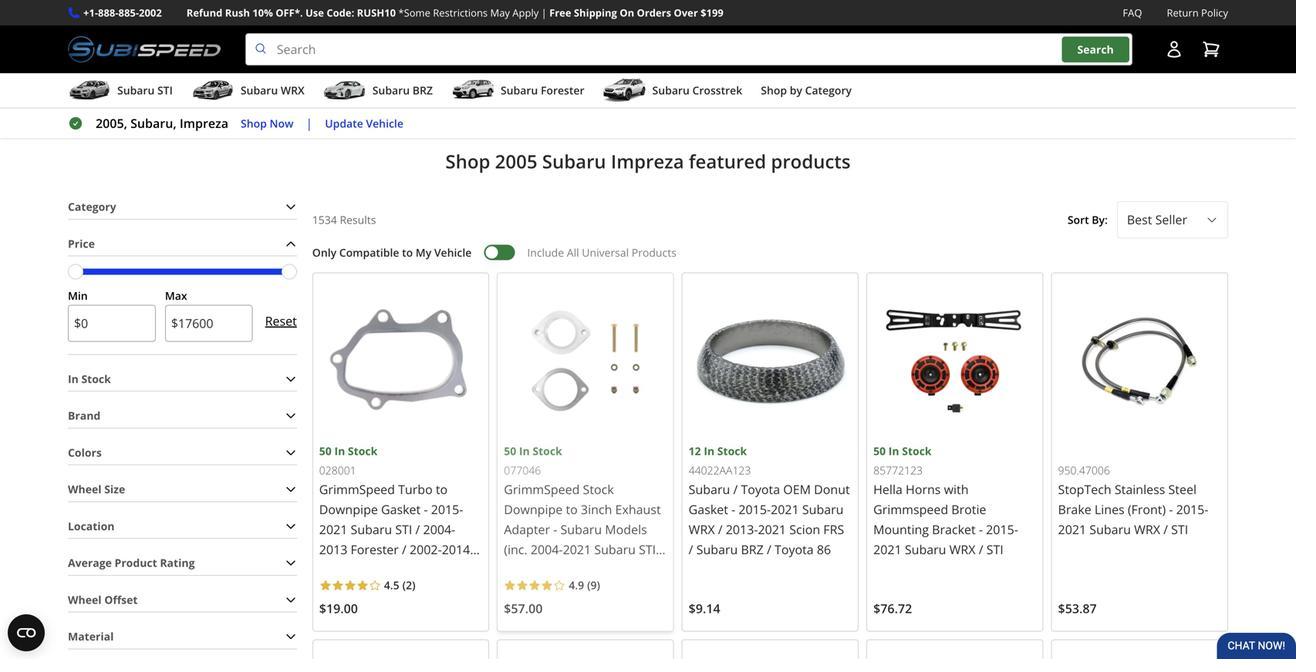 Task type: describe. For each thing, give the bounding box(es) containing it.
2015- inside 950.47006 stoptech stainless steel brake lines (front) - 2015- 2021 subaru wrx / sti
[[1176, 502, 1209, 518]]

subaru / toyota oem donut  gasket - 2015-2021 subaru wrx / 2013-2021 scion frs / subaru brz / toyota 86 image
[[689, 280, 852, 443]]

shop for shop 2005 subaru impreza featured products
[[446, 149, 490, 174]]

subaru down models
[[594, 542, 636, 558]]

in stock button
[[68, 368, 297, 391]]

madness
[[452, 57, 500, 72]]

2021 inside 950.47006 stoptech stainless steel brake lines (front) - 2015- 2021 subaru wrx / sti
[[1058, 522, 1087, 538]]

a subaru wrx thumbnail image image
[[191, 79, 234, 102]]

bracket
[[932, 522, 976, 538]]

in for subaru
[[704, 444, 715, 459]]

subaru down 3inch
[[561, 522, 602, 538]]

2021 inside 50 in stock 077046 grimmspeed stock downpipe to 3inch exhaust adapter - subaru models (inc. 2004-2021 subaru sti / 2002-2014 wrx)
[[563, 542, 591, 558]]

) for forester
[[412, 578, 416, 593]]

2004- for 2015-
[[423, 522, 455, 538]]

subaru forester button
[[451, 76, 585, 107]]

stock up 3inch
[[583, 481, 614, 498]]

subaru down 44022aa123
[[689, 481, 730, 498]]

impreza inside '50 in stock 028001 grimmspeed turbo to downpipe gasket - 2015- 2021 subaru sti / 2004- 2013 forester / 2002-2014 impreza'
[[319, 562, 366, 578]]

1 vertical spatial deals
[[868, 77, 896, 92]]

0 vertical spatial package
[[803, 57, 848, 72]]

4.9
[[569, 578, 584, 593]]

restrictions
[[433, 6, 488, 20]]

by:
[[1092, 213, 1108, 227]]

in inside dropdown button
[[68, 372, 79, 386]]

brand
[[68, 409, 101, 423]]

grimmspeed for to
[[504, 481, 580, 498]]

subaru down donut
[[802, 502, 844, 518]]

/ down turbo
[[416, 522, 420, 538]]

subaru down 2013-
[[697, 542, 738, 558]]

min
[[68, 289, 88, 303]]

2014 inside '50 in stock 028001 grimmspeed turbo to downpipe gasket - 2015- 2021 subaru sti / 2004- 2013 forester / 2002-2014 impreza'
[[442, 542, 470, 558]]

1 vertical spatial package
[[824, 77, 865, 92]]

0 vertical spatial |
[[541, 6, 547, 20]]

wrx inside 50 in stock 85772123 hella horns with grimmspeed brotie mounting bracket  - 2015- 2021 subaru wrx / sti
[[950, 542, 976, 558]]

all inside package deals brakes package deals shop all
[[849, 99, 863, 114]]

$9.14
[[689, 601, 720, 617]]

2
[[406, 578, 412, 593]]

grimmspeed
[[874, 502, 948, 518]]

50 in stock 85772123 hella horns with grimmspeed brotie mounting bracket  - 2015- 2021 subaru wrx / sti
[[874, 444, 1018, 558]]

sti inside 50 in stock 85772123 hella horns with grimmspeed brotie mounting bracket  - 2015- 2021 subaru wrx / sti
[[987, 542, 1004, 558]]

on
[[620, 6, 634, 20]]

sti inside '50 in stock 028001 grimmspeed turbo to downpipe gasket - 2015- 2021 subaru sti / 2004- 2013 forester / 2002-2014 impreza'
[[395, 522, 412, 538]]

- inside '50 in stock 028001 grimmspeed turbo to downpipe gasket - 2015- 2021 subaru sti / 2004- 2013 forester / 2002-2014 impreza'
[[424, 502, 428, 518]]

stock for subaru / toyota oem donut gasket - 2015-2021 subaru wrx / 2013-2021 scion frs / subaru brz / toyota 86
[[717, 444, 747, 459]]

update vehicle
[[325, 116, 403, 131]]

2013
[[319, 542, 348, 558]]

category
[[805, 83, 852, 98]]

wrx inside 950.47006 stoptech stainless steel brake lines (front) - 2015- 2021 subaru wrx / sti
[[1134, 522, 1161, 538]]

with
[[944, 481, 969, 498]]

wheel for wheel offset
[[68, 593, 102, 608]]

4.5
[[384, 578, 399, 593]]

sort
[[1068, 213, 1089, 227]]

location
[[68, 519, 115, 534]]

50 in stock 077046 grimmspeed stock downpipe to 3inch exhaust adapter - subaru models (inc. 2004-2021 subaru sti / 2002-2014 wrx)
[[504, 444, 664, 578]]

0 vertical spatial deals
[[850, 57, 880, 72]]

frs
[[824, 522, 844, 538]]

885-
[[118, 6, 139, 20]]

to inside '50 in stock 028001 grimmspeed turbo to downpipe gasket - 2015- 2021 subaru sti / 2004- 2013 forester / 2002-2014 impreza'
[[436, 481, 448, 498]]

wrx)
[[568, 562, 597, 578]]

rating
[[160, 556, 195, 571]]

stock for hella horns with grimmspeed brotie mounting bracket  - 2015- 2021 subaru wrx / sti
[[902, 444, 932, 459]]

shop all link
[[820, 98, 863, 116]]

(front)
[[1128, 502, 1166, 518]]

( for subaru
[[587, 578, 591, 593]]

subaru inside '50 in stock 028001 grimmspeed turbo to downpipe gasket - 2015- 2021 subaru sti / 2004- 2013 forester / 2002-2014 impreza'
[[351, 522, 392, 538]]

( for forester
[[403, 578, 406, 593]]

a subaru brz thumbnail image image
[[323, 79, 366, 102]]

Select... button
[[1117, 201, 1228, 239]]

wheel offset
[[68, 593, 138, 608]]

wrx inside 'dropdown button'
[[281, 83, 305, 98]]

shop for shop now
[[241, 116, 267, 131]]

average product rating button
[[68, 552, 297, 576]]

my
[[416, 245, 431, 260]]

wheel size
[[68, 482, 125, 497]]

*some
[[398, 6, 430, 20]]

subaru inside 950.47006 stoptech stainless steel brake lines (front) - 2015- 2021 subaru wrx / sti
[[1090, 522, 1131, 538]]

- inside 50 in stock 85772123 hella horns with grimmspeed brotie mounting bracket  - 2015- 2021 subaru wrx / sti
[[979, 522, 983, 538]]

refund
[[187, 6, 223, 20]]

2002- inside 50 in stock 077046 grimmspeed stock downpipe to 3inch exhaust adapter - subaru models (inc. 2004-2021 subaru sti / 2002-2014 wrx)
[[504, 562, 536, 578]]

cusco oil drain plug m20x1.5 - universal image
[[1058, 647, 1221, 660]]

free
[[549, 6, 571, 20]]

lines
[[1095, 502, 1125, 518]]

a subaru sti thumbnail image image
[[68, 79, 111, 102]]

Max text field
[[165, 305, 253, 342]]

sti inside 50 in stock 077046 grimmspeed stock downpipe to 3inch exhaust adapter - subaru models (inc. 2004-2021 subaru sti / 2002-2014 wrx)
[[639, 542, 656, 558]]

in stock
[[68, 372, 111, 386]]

stock for grimmspeed turbo to downpipe gasket - 2015- 2021 subaru sti / 2004- 2013 forester / 2002-2014 impreza
[[348, 444, 378, 459]]

/ inside 50 in stock 85772123 hella horns with grimmspeed brotie mounting bracket  - 2015- 2021 subaru wrx / sti
[[979, 542, 983, 558]]

a subaru crosstrek thumbnail image image
[[603, 79, 646, 102]]

1534 results
[[312, 213, 376, 227]]

sort by:
[[1068, 213, 1108, 227]]

maximum slider
[[281, 264, 297, 280]]

1 vertical spatial impreza
[[611, 149, 684, 174]]

950.47006
[[1058, 464, 1110, 478]]

$76.72
[[874, 601, 912, 617]]

9
[[591, 578, 597, 593]]

compatible
[[339, 245, 399, 260]]

minimum slider
[[68, 264, 83, 280]]

steel
[[1169, 481, 1197, 498]]

only compatible to my vehicle
[[312, 245, 472, 260]]

$53.87
[[1058, 601, 1097, 617]]

colors button
[[68, 441, 297, 465]]

$19.00
[[319, 601, 358, 617]]

apply
[[513, 6, 539, 20]]

in for impreza
[[334, 444, 345, 459]]

crosstrek
[[693, 83, 742, 98]]

/ down 44022aa123
[[733, 481, 738, 498]]

2005
[[495, 149, 537, 174]]

include
[[527, 245, 564, 260]]

may
[[490, 6, 510, 20]]

/ up $9.14
[[689, 542, 693, 558]]

+1-
[[83, 6, 98, 20]]

028001
[[319, 464, 356, 478]]

0 vertical spatial toyota
[[741, 481, 780, 498]]

material
[[68, 630, 114, 644]]

2013-
[[726, 522, 758, 538]]

shop for shop by category
[[761, 83, 787, 98]]

50 for grimmspeed turbo to downpipe gasket - 2015- 2021 subaru sti / 2004- 2013 forester / 2002-2014 impreza
[[319, 444, 332, 459]]

mounting
[[874, 522, 929, 538]]

2021 left scion
[[758, 522, 786, 538]]

50 in stock 028001 grimmspeed turbo to downpipe gasket - 2015- 2021 subaru sti / 2004- 2013 forester / 2002-2014 impreza
[[319, 444, 470, 578]]

12 in stock 44022aa123 subaru / toyota oem donut gasket - 2015-2021 subaru wrx / 2013-2021 scion frs / subaru brz / toyota 86
[[689, 444, 850, 558]]

search
[[1078, 42, 1114, 57]]

price button
[[68, 232, 297, 256]]

a subaru forester thumbnail image image
[[451, 79, 495, 102]]

universal
[[582, 245, 629, 260]]

2015- inside 50 in stock 85772123 hella horns with grimmspeed brotie mounting bracket  - 2015- 2021 subaru wrx / sti
[[986, 522, 1018, 538]]

$57.00
[[504, 601, 543, 617]]

2021 inside '50 in stock 028001 grimmspeed turbo to downpipe gasket - 2015- 2021 subaru sti / 2004- 2013 forester / 2002-2014 impreza'
[[319, 522, 348, 538]]

category
[[68, 200, 116, 214]]

oem
[[783, 481, 811, 498]]

+1-888-885-2002 link
[[83, 5, 162, 21]]

category button
[[68, 195, 297, 219]]

price
[[68, 236, 95, 251]]

rush
[[225, 6, 250, 20]]

in inside 50 in stock 85772123 hella horns with grimmspeed brotie mounting bracket  - 2015- 2021 subaru wrx / sti
[[889, 444, 899, 459]]

shop now
[[241, 116, 294, 131]]

/ left 2013-
[[718, 522, 723, 538]]

subaru brz
[[372, 83, 433, 98]]

search input field
[[245, 33, 1133, 66]]



Task type: locate. For each thing, give the bounding box(es) containing it.
wrx up now
[[281, 83, 305, 98]]

to inside 50 in stock 077046 grimmspeed stock downpipe to 3inch exhaust adapter - subaru models (inc. 2004-2021 subaru sti / 2002-2014 wrx)
[[566, 502, 578, 518]]

impreza down 2013
[[319, 562, 366, 578]]

1 horizontal spatial impreza
[[319, 562, 366, 578]]

update vehicle button
[[325, 115, 403, 132]]

0 horizontal spatial 50
[[319, 444, 332, 459]]

0 horizontal spatial impreza
[[180, 115, 228, 132]]

grimmspeed
[[319, 481, 395, 498], [504, 481, 580, 498]]

0 vertical spatial 2002-
[[410, 542, 442, 558]]

50 up 85772123
[[874, 444, 886, 459]]

2 grimmspeed from the left
[[504, 481, 580, 498]]

subaru
[[117, 83, 155, 98], [241, 83, 278, 98], [372, 83, 410, 98], [501, 83, 538, 98], [652, 83, 690, 98], [542, 149, 606, 174], [689, 481, 730, 498], [802, 502, 844, 518], [351, 522, 392, 538], [561, 522, 602, 538], [1090, 522, 1131, 538], [594, 542, 636, 558], [905, 542, 946, 558], [697, 542, 738, 558]]

Min text field
[[68, 305, 156, 342]]

brz down march
[[413, 83, 433, 98]]

impreza down the "subaru crosstrek" dropdown button
[[611, 149, 684, 174]]

50 up the 028001
[[319, 444, 332, 459]]

2015- inside the 12 in stock 44022aa123 subaru / toyota oem donut gasket - 2015-2021 subaru wrx / 2013-2021 scion frs / subaru brz / toyota 86
[[739, 502, 771, 518]]

- inside 50 in stock 077046 grimmspeed stock downpipe to 3inch exhaust adapter - subaru models (inc. 2004-2021 subaru sti / 2002-2014 wrx)
[[553, 522, 557, 538]]

50 for hella horns with grimmspeed brotie mounting bracket  - 2015- 2021 subaru wrx / sti
[[874, 444, 886, 459]]

grimmspeed for downpipe
[[319, 481, 395, 498]]

1 horizontal spatial brz
[[741, 542, 764, 558]]

grimmspeed stock downpipe to 3inch exhaust adapter - subaru models (inc. 2004-2021 subaru sti / 2002-2014 wrx) image
[[504, 280, 667, 443]]

stoptech stainless steel brake lines (front) - 2015-2021 subaru wrx / sti image
[[1058, 280, 1221, 443]]

50 up 077046
[[504, 444, 516, 459]]

stock up 077046
[[533, 444, 562, 459]]

) right 4.9
[[597, 578, 600, 593]]

subaru down mounting
[[905, 542, 946, 558]]

- up 2013-
[[732, 502, 736, 518]]

vehicle inside button
[[366, 116, 403, 131]]

0 horizontal spatial 2014
[[442, 542, 470, 558]]

0 horizontal spatial all
[[567, 245, 579, 260]]

to left 3inch
[[566, 502, 578, 518]]

1 horizontal spatial gasket
[[689, 502, 728, 518]]

( right 4.9
[[587, 578, 591, 593]]

2015- down brotie
[[986, 522, 1018, 538]]

gasket up 2013-
[[689, 502, 728, 518]]

50 inside 50 in stock 077046 grimmspeed stock downpipe to 3inch exhaust adapter - subaru models (inc. 2004-2021 subaru sti / 2002-2014 wrx)
[[504, 444, 516, 459]]

colors
[[68, 446, 102, 460]]

4.9 ( 9 )
[[569, 578, 600, 593]]

0 horizontal spatial gasket
[[381, 502, 421, 518]]

return
[[1167, 6, 1199, 20]]

stock inside '50 in stock 028001 grimmspeed turbo to downpipe gasket - 2015- 2021 subaru sti / 2004- 2013 forester / 2002-2014 impreza'
[[348, 444, 378, 459]]

to right turbo
[[436, 481, 448, 498]]

sti inside dropdown button
[[157, 83, 173, 98]]

subaru down shocks
[[652, 83, 690, 98]]

1 horizontal spatial |
[[541, 6, 547, 20]]

0 horizontal spatial |
[[306, 115, 313, 132]]

brz inside the 12 in stock 44022aa123 subaru / toyota oem donut gasket - 2015-2021 subaru wrx / 2013-2021 scion frs / subaru brz / toyota 86
[[741, 542, 764, 558]]

2002- up 2
[[410, 542, 442, 558]]

shop inside package deals brakes package deals shop all
[[820, 99, 846, 114]]

orders
[[637, 6, 671, 20]]

return policy link
[[1167, 5, 1228, 21]]

shipping
[[574, 6, 617, 20]]

50 inside '50 in stock 028001 grimmspeed turbo to downpipe gasket - 2015- 2021 subaru sti / 2004- 2013 forester / 2002-2014 impreza'
[[319, 444, 332, 459]]

grimmspeed inside '50 in stock 028001 grimmspeed turbo to downpipe gasket - 2015- 2021 subaru sti / 2004- 2013 forester / 2002-2014 impreza'
[[319, 481, 395, 498]]

deals up brakes package deals link
[[850, 57, 880, 72]]

0 horizontal spatial )
[[412, 578, 416, 593]]

gasket down turbo
[[381, 502, 421, 518]]

vehicle right the my
[[434, 245, 472, 260]]

material button
[[68, 626, 297, 649]]

0 horizontal spatial vehicle
[[366, 116, 403, 131]]

turbo
[[398, 481, 433, 498]]

subaru wrx
[[241, 83, 305, 98]]

all down brakes package deals link
[[849, 99, 863, 114]]

shop left now
[[241, 116, 267, 131]]

gasket inside the 12 in stock 44022aa123 subaru / toyota oem donut gasket - 2015-2021 subaru wrx / 2013-2021 scion frs / subaru brz / toyota 86
[[689, 502, 728, 518]]

shop now link
[[241, 115, 294, 132]]

products
[[632, 245, 677, 260]]

average product rating
[[68, 556, 195, 571]]

0 horizontal spatial 2004-
[[423, 522, 455, 538]]

stock inside 50 in stock 85772123 hella horns with grimmspeed brotie mounting bracket  - 2015- 2021 subaru wrx / sti
[[902, 444, 932, 459]]

/ inside 950.47006 stoptech stainless steel brake lines (front) - 2015- 2021 subaru wrx / sti
[[1164, 522, 1168, 538]]

2 50 from the left
[[504, 444, 516, 459]]

- inside 950.47006 stoptech stainless steel brake lines (front) - 2015- 2021 subaru wrx / sti
[[1169, 502, 1173, 518]]

12
[[689, 444, 701, 459]]

code:
[[327, 6, 354, 20]]

shop down the category
[[820, 99, 846, 114]]

2021
[[771, 502, 799, 518], [319, 522, 348, 538], [758, 522, 786, 538], [1058, 522, 1087, 538], [563, 542, 591, 558], [874, 542, 902, 558]]

forester inside dropdown button
[[541, 83, 585, 98]]

1 vertical spatial wheel
[[68, 593, 102, 608]]

0 vertical spatial brz
[[413, 83, 433, 98]]

stock up the 028001
[[348, 444, 378, 459]]

grimmspeed down the 028001
[[319, 481, 395, 498]]

toyota left oem
[[741, 481, 780, 498]]

2014 left (inc. at the left bottom of the page
[[442, 542, 470, 558]]

forester up the '4.5'
[[351, 542, 399, 558]]

1 horizontal spatial 2002-
[[504, 562, 536, 578]]

brz down 2013-
[[741, 542, 764, 558]]

0 vertical spatial 2004-
[[423, 522, 455, 538]]

1 horizontal spatial 2014
[[536, 562, 565, 578]]

stock up 44022aa123
[[717, 444, 747, 459]]

1 vertical spatial 2014
[[536, 562, 565, 578]]

/ down 'exhaust'
[[659, 542, 664, 558]]

2015- up 2013-
[[739, 502, 771, 518]]

2 wheel from the top
[[68, 593, 102, 608]]

- down brotie
[[979, 522, 983, 538]]

shop left 2005
[[446, 149, 490, 174]]

1 horizontal spatial to
[[436, 481, 448, 498]]

subaru,
[[130, 115, 176, 132]]

hella horns with grimmspeed brotie mounting bracket  - 2015-2021 subaru wrx / sti image
[[874, 280, 1037, 443]]

+1-888-885-2002
[[83, 6, 162, 20]]

subaru inside 'dropdown button'
[[241, 83, 278, 98]]

subaru sti
[[117, 83, 173, 98]]

1 wheel from the top
[[68, 482, 102, 497]]

1 ) from the left
[[412, 578, 416, 593]]

1 grimmspeed from the left
[[319, 481, 395, 498]]

2004- inside 50 in stock 077046 grimmspeed stock downpipe to 3inch exhaust adapter - subaru models (inc. 2004-2021 subaru sti / 2002-2014 wrx)
[[531, 542, 563, 558]]

2 horizontal spatial impreza
[[611, 149, 684, 174]]

open widget image
[[8, 615, 45, 652]]

1 horizontal spatial 2004-
[[531, 542, 563, 558]]

1 gasket from the left
[[381, 502, 421, 518]]

1 horizontal spatial vehicle
[[434, 245, 472, 260]]

2021 up wrx)
[[563, 542, 591, 558]]

all right include
[[567, 245, 579, 260]]

wrx left 2013-
[[689, 522, 715, 538]]

0 vertical spatial vehicle
[[366, 116, 403, 131]]

stock for grimmspeed stock downpipe to 3inch exhaust adapter - subaru models (inc. 2004-2021 subaru sti / 2002-2014 wrx)
[[533, 444, 562, 459]]

1 horizontal spatial forester
[[541, 83, 585, 98]]

- down steel
[[1169, 502, 1173, 518]]

in inside '50 in stock 028001 grimmspeed turbo to downpipe gasket - 2015- 2021 subaru sti / 2004- 2013 forester / 2002-2014 impreza'
[[334, 444, 345, 459]]

- inside the 12 in stock 44022aa123 subaru / toyota oem donut gasket - 2015-2021 subaru wrx / 2013-2021 scion frs / subaru brz / toyota 86
[[732, 502, 736, 518]]

wheel offset button
[[68, 589, 297, 612]]

0 vertical spatial 2014
[[442, 542, 470, 558]]

| left free
[[541, 6, 547, 20]]

grimmspeed down 077046
[[504, 481, 580, 498]]

subaru up shop now
[[241, 83, 278, 98]]

0 horizontal spatial downpipe
[[319, 502, 378, 518]]

shop left by
[[761, 83, 787, 98]]

stock inside dropdown button
[[81, 372, 111, 386]]

brake
[[1058, 502, 1092, 518]]

1 vertical spatial |
[[306, 115, 313, 132]]

3 50 from the left
[[874, 444, 886, 459]]

2015- down steel
[[1176, 502, 1209, 518]]

wheel
[[68, 482, 102, 497], [68, 593, 102, 608]]

/ inside 50 in stock 077046 grimmspeed stock downpipe to 3inch exhaust adapter - subaru models (inc. 2004-2021 subaru sti / 2002-2014 wrx)
[[659, 542, 664, 558]]

2 vertical spatial to
[[566, 502, 578, 518]]

1 vertical spatial 2004-
[[531, 542, 563, 558]]

wheel left size
[[68, 482, 102, 497]]

0 horizontal spatial brz
[[413, 83, 433, 98]]

to left the my
[[402, 245, 413, 260]]

2002- down (inc. at the left bottom of the page
[[504, 562, 536, 578]]

2004- inside '50 in stock 028001 grimmspeed turbo to downpipe gasket - 2015- 2021 subaru sti / 2004- 2013 forester / 2002-2014 impreza'
[[423, 522, 455, 538]]

search button
[[1062, 37, 1129, 62]]

0 horizontal spatial (
[[403, 578, 406, 593]]

2015- down turbo
[[431, 502, 463, 518]]

now
[[270, 116, 294, 131]]

1 horizontal spatial all
[[849, 99, 863, 114]]

reset button
[[265, 303, 297, 340]]

struts
[[600, 57, 632, 72]]

1 ( from the left
[[403, 578, 406, 593]]

in for 2014
[[519, 444, 530, 459]]

results
[[340, 213, 376, 227]]

2004- for adapter
[[531, 542, 563, 558]]

)
[[412, 578, 416, 593], [597, 578, 600, 593]]

wrx inside the 12 in stock 44022aa123 subaru / toyota oem donut gasket - 2015-2021 subaru wrx / 2013-2021 scion frs / subaru brz / toyota 86
[[689, 522, 715, 538]]

0 horizontal spatial grimmspeed
[[319, 481, 395, 498]]

average
[[68, 556, 112, 571]]

86
[[817, 542, 831, 558]]

- right adapter
[[553, 522, 557, 538]]

/ left 86
[[767, 542, 772, 558]]

wrx
[[281, 83, 305, 98], [689, 522, 715, 538], [1134, 522, 1161, 538], [950, 542, 976, 558]]

2004- down turbo
[[423, 522, 455, 538]]

2005,
[[96, 115, 127, 132]]

1 horizontal spatial grimmspeed
[[504, 481, 580, 498]]

rush10
[[357, 6, 396, 20]]

stock inside the 12 in stock 44022aa123 subaru / toyota oem donut gasket - 2015-2021 subaru wrx / 2013-2021 scion frs / subaru brz / toyota 86
[[717, 444, 747, 459]]

1 vertical spatial vehicle
[[434, 245, 472, 260]]

2002
[[139, 6, 162, 20]]

return policy
[[1167, 6, 1228, 20]]

package
[[803, 57, 848, 72], [824, 77, 865, 92]]

2 horizontal spatial 50
[[874, 444, 886, 459]]

1 horizontal spatial downpipe
[[504, 502, 563, 518]]

use
[[306, 6, 324, 20]]

1534
[[312, 213, 337, 227]]

2021 down mounting
[[874, 542, 902, 558]]

/ down brotie
[[979, 542, 983, 558]]

| right now
[[306, 115, 313, 132]]

brakes
[[787, 77, 821, 92]]

2002- inside '50 in stock 028001 grimmspeed turbo to downpipe gasket - 2015- 2021 subaru sti / 2004- 2013 forester / 2002-2014 impreza'
[[410, 542, 442, 558]]

2021 down oem
[[771, 502, 799, 518]]

2 ) from the left
[[597, 578, 600, 593]]

shop
[[761, 83, 787, 98], [820, 99, 846, 114], [241, 116, 267, 131], [446, 149, 490, 174]]

sti
[[157, 83, 173, 98], [395, 522, 412, 538], [1171, 522, 1188, 538], [639, 542, 656, 558], [987, 542, 1004, 558]]

subispeed logo image
[[68, 33, 220, 66]]

in up the 028001
[[334, 444, 345, 459]]

2014 left 4.9
[[536, 562, 565, 578]]

in inside 50 in stock 077046 grimmspeed stock downpipe to 3inch exhaust adapter - subaru models (inc. 2004-2021 subaru sti / 2002-2014 wrx)
[[519, 444, 530, 459]]

2004- down adapter
[[531, 542, 563, 558]]

brz
[[413, 83, 433, 98], [741, 542, 764, 558]]

faq
[[1123, 6, 1142, 20]]

grimmspeed inside 50 in stock 077046 grimmspeed stock downpipe to 3inch exhaust adapter - subaru models (inc. 2004-2021 subaru sti / 2002-2014 wrx)
[[504, 481, 580, 498]]

downpipe down the 028001
[[319, 502, 378, 518]]

2 ( from the left
[[587, 578, 591, 593]]

shop inside dropdown button
[[761, 83, 787, 98]]

downpipe up adapter
[[504, 502, 563, 518]]

models
[[605, 522, 647, 538]]

sti inside 950.47006 stoptech stainless steel brake lines (front) - 2015- 2021 subaru wrx / sti
[[1171, 522, 1188, 538]]

950.47006 stoptech stainless steel brake lines (front) - 2015- 2021 subaru wrx / sti
[[1058, 464, 1209, 538]]

shop 2005 subaru impreza featured products
[[446, 149, 851, 174]]

888-
[[98, 6, 118, 20]]

1 vertical spatial toyota
[[775, 542, 814, 558]]

package up brakes package deals link
[[803, 57, 848, 72]]

85772123
[[874, 464, 923, 478]]

3inch
[[581, 502, 612, 518]]

in up brand
[[68, 372, 79, 386]]

subaru up subaru,
[[117, 83, 155, 98]]

44022aa123
[[689, 464, 751, 478]]

toyota down scion
[[775, 542, 814, 558]]

50 inside 50 in stock 85772123 hella horns with grimmspeed brotie mounting bracket  - 2015- 2021 subaru wrx / sti
[[874, 444, 886, 459]]

in up 85772123
[[889, 444, 899, 459]]

select... image
[[1206, 214, 1218, 226]]

subaru down the lines
[[1090, 522, 1131, 538]]

2021 up 2013
[[319, 522, 348, 538]]

1 vertical spatial brz
[[741, 542, 764, 558]]

over
[[674, 6, 698, 20]]

1 downpipe from the left
[[319, 502, 378, 518]]

0 vertical spatial wheel
[[68, 482, 102, 497]]

1 vertical spatial all
[[567, 245, 579, 260]]

wheel for wheel size
[[68, 482, 102, 497]]

subaru wrx button
[[191, 76, 305, 107]]

0 vertical spatial impreza
[[180, 115, 228, 132]]

button image
[[1165, 40, 1184, 59]]

2015- inside '50 in stock 028001 grimmspeed turbo to downpipe gasket - 2015- 2021 subaru sti / 2004- 2013 forester / 2002-2014 impreza'
[[431, 502, 463, 518]]

exhaust
[[615, 502, 661, 518]]

/ up 4.5 ( 2 )
[[402, 542, 407, 558]]

2 vertical spatial impreza
[[319, 562, 366, 578]]

wrx down (front)
[[1134, 522, 1161, 538]]

- down turbo
[[424, 502, 428, 518]]

brakes package deals link
[[787, 76, 896, 94]]

0 horizontal spatial forester
[[351, 542, 399, 558]]

4.5 ( 2 )
[[384, 578, 416, 593]]

2021 inside 50 in stock 85772123 hella horns with grimmspeed brotie mounting bracket  - 2015- 2021 subaru wrx / sti
[[874, 542, 902, 558]]

0 vertical spatial forester
[[541, 83, 585, 98]]

subaru brz button
[[323, 76, 433, 107]]

subaru inside 50 in stock 85772123 hella horns with grimmspeed brotie mounting bracket  - 2015- 2021 subaru wrx / sti
[[905, 542, 946, 558]]

1 horizontal spatial (
[[587, 578, 591, 593]]

stock up brand
[[81, 372, 111, 386]]

all
[[849, 99, 863, 114], [567, 245, 579, 260]]

/
[[733, 481, 738, 498], [416, 522, 420, 538], [718, 522, 723, 538], [1164, 522, 1168, 538], [402, 542, 407, 558], [659, 542, 664, 558], [979, 542, 983, 558], [689, 542, 693, 558], [767, 542, 772, 558]]

(inc.
[[504, 542, 528, 558]]

grimmspeed turbo to downpipe gasket - 2015-2021 subaru sti / 2004-2013 forester / 2002-2014 impreza image
[[319, 280, 482, 443]]

offset
[[104, 593, 138, 608]]

2021 down brake
[[1058, 522, 1087, 538]]

1 50 from the left
[[319, 444, 332, 459]]

downpipe inside 50 in stock 077046 grimmspeed stock downpipe to 3inch exhaust adapter - subaru models (inc. 2004-2021 subaru sti / 2002-2014 wrx)
[[504, 502, 563, 518]]

downpipe inside '50 in stock 028001 grimmspeed turbo to downpipe gasket - 2015- 2021 subaru sti / 2004- 2013 forester / 2002-2014 impreza'
[[319, 502, 378, 518]]

wheel left offset
[[68, 593, 102, 608]]

subaru down sale
[[501, 83, 538, 98]]

vehicle down subaru brz dropdown button on the top of the page
[[366, 116, 403, 131]]

/ down (front)
[[1164, 522, 1168, 538]]

1 vertical spatial to
[[436, 481, 448, 498]]

impreza down 'a subaru wrx thumbnail image'
[[180, 115, 228, 132]]

subaru up the '4.5'
[[351, 522, 392, 538]]

2 horizontal spatial to
[[566, 502, 578, 518]]

forester
[[541, 83, 585, 98], [351, 542, 399, 558]]

0 horizontal spatial to
[[402, 245, 413, 260]]

in inside the 12 in stock 44022aa123 subaru / toyota oem donut gasket - 2015-2021 subaru wrx / 2013-2021 scion frs / subaru brz / toyota 86
[[704, 444, 715, 459]]

2 downpipe from the left
[[504, 502, 563, 518]]

include all universal products
[[527, 245, 677, 260]]

brotie
[[952, 502, 987, 518]]

march
[[415, 57, 449, 72]]

0 vertical spatial all
[[849, 99, 863, 114]]

hella
[[874, 481, 903, 498]]

1 vertical spatial forester
[[351, 542, 399, 558]]

in up 077046
[[519, 444, 530, 459]]

subaru right 2005
[[542, 149, 606, 174]]

only
[[312, 245, 337, 260]]

1 horizontal spatial )
[[597, 578, 600, 593]]

wrx down bracket
[[950, 542, 976, 558]]

donut
[[814, 481, 850, 498]]

2 gasket from the left
[[689, 502, 728, 518]]

subaru down cobb
[[372, 83, 410, 98]]

stock up 85772123
[[902, 444, 932, 459]]

) for subaru
[[597, 578, 600, 593]]

brand button
[[68, 404, 297, 428]]

max
[[165, 289, 187, 303]]

subaru inside dropdown button
[[652, 83, 690, 98]]

0 horizontal spatial 2002-
[[410, 542, 442, 558]]

package up shop all link at the right
[[824, 77, 865, 92]]

1 horizontal spatial 50
[[504, 444, 516, 459]]

in right 12 on the right bottom
[[704, 444, 715, 459]]

1 vertical spatial 2002-
[[504, 562, 536, 578]]

gasket inside '50 in stock 028001 grimmspeed turbo to downpipe gasket - 2015- 2021 subaru sti / 2004- 2013 forester / 2002-2014 impreza'
[[381, 502, 421, 518]]

forester left 'a subaru crosstrek thumbnail image'
[[541, 83, 585, 98]]

policy
[[1201, 6, 1228, 20]]

50
[[319, 444, 332, 459], [504, 444, 516, 459], [874, 444, 886, 459]]

) right the '4.5'
[[412, 578, 416, 593]]

struts and shocks
[[600, 57, 697, 72]]

stainless
[[1115, 481, 1165, 498]]

2014 inside 50 in stock 077046 grimmspeed stock downpipe to 3inch exhaust adapter - subaru models (inc. 2004-2021 subaru sti / 2002-2014 wrx)
[[536, 562, 565, 578]]

0 vertical spatial to
[[402, 245, 413, 260]]

forester inside '50 in stock 028001 grimmspeed turbo to downpipe gasket - 2015- 2021 subaru sti / 2004- 2013 forester / 2002-2014 impreza'
[[351, 542, 399, 558]]

deals right the category
[[868, 77, 896, 92]]

50 for grimmspeed stock downpipe to 3inch exhaust adapter - subaru models (inc. 2004-2021 subaru sti / 2002-2014 wrx)
[[504, 444, 516, 459]]

$199
[[701, 6, 724, 20]]

brz inside dropdown button
[[413, 83, 433, 98]]

( right the '4.5'
[[403, 578, 406, 593]]



Task type: vqa. For each thing, say whether or not it's contained in the screenshot.
the rightmost really
no



